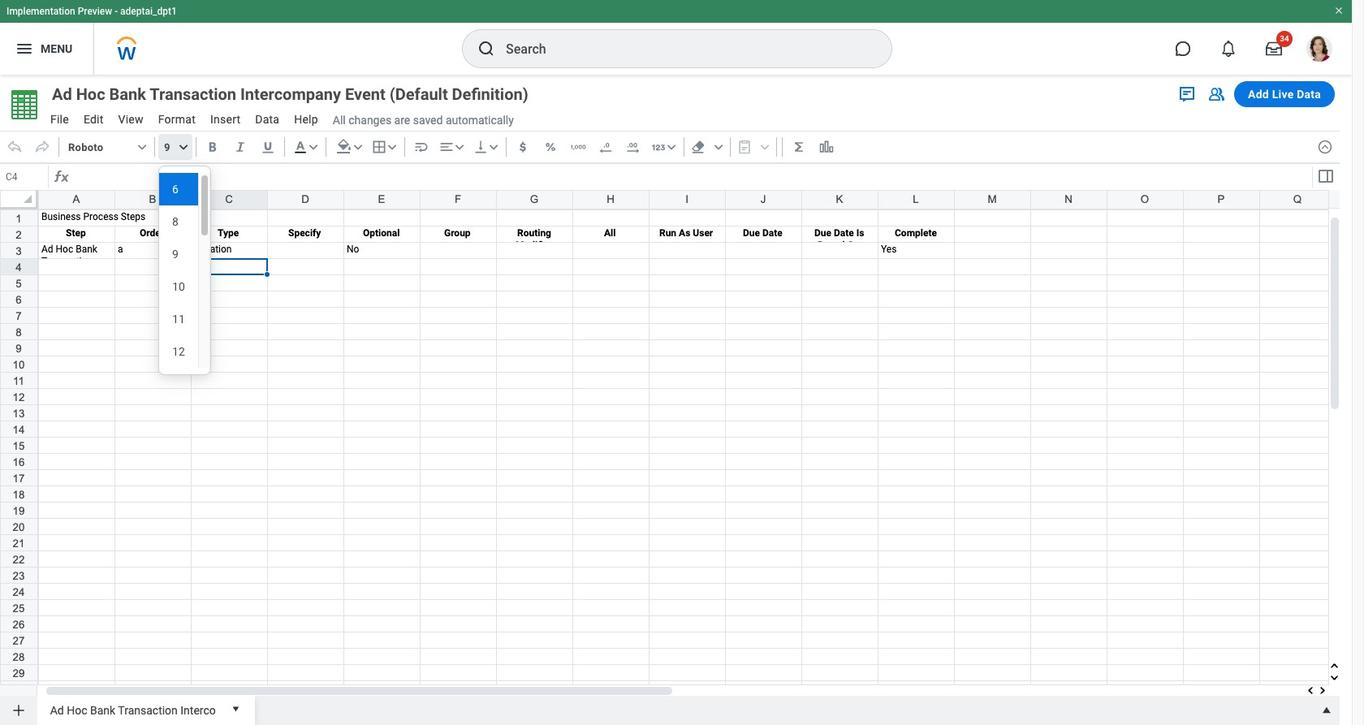 Task type: locate. For each thing, give the bounding box(es) containing it.
ad up file
[[52, 84, 72, 104]]

1 horizontal spatial 9
[[172, 248, 179, 261]]

bold image
[[204, 139, 221, 155]]

9 inside 9 dropdown button
[[164, 141, 170, 153]]

ad for ad hoc bank transaction interco
[[50, 704, 64, 717]]

autosum image
[[791, 139, 807, 155]]

chevron down small image left align bottom icon
[[451, 139, 467, 155]]

6 chevron down small image from the left
[[485, 139, 502, 155]]

align left image
[[438, 139, 454, 155]]

chevron down small image for "align left" icon
[[451, 139, 467, 155]]

1 vertical spatial data
[[255, 113, 280, 126]]

1 chevron down small image from the left
[[451, 139, 467, 155]]

34 button
[[1256, 31, 1293, 67]]

8
[[172, 215, 179, 228]]

chevron down small image down are
[[384, 139, 400, 155]]

transaction up menus menu bar
[[150, 84, 236, 104]]

1 chevron down small image from the left
[[134, 139, 150, 155]]

changes
[[349, 113, 391, 126]]

caret up image
[[1319, 702, 1335, 719]]

eraser image
[[690, 139, 706, 155]]

chevron down small image down help
[[305, 139, 321, 155]]

hoc for ad hoc bank transaction interco
[[67, 704, 87, 717]]

transaction
[[150, 84, 236, 104], [118, 704, 178, 717]]

9 inside 6 8 9 10
[[172, 248, 179, 261]]

1 vertical spatial transaction
[[118, 704, 178, 717]]

9 down '8'
[[172, 248, 179, 261]]

hoc right add footer ws icon
[[67, 704, 87, 717]]

chevron down small image left eraser image at the top right
[[663, 139, 679, 155]]

chevron down small image for numbers image on the left
[[663, 139, 679, 155]]

chevron down small image down view
[[134, 139, 150, 155]]

add live data
[[1248, 88, 1321, 101]]

justify image
[[15, 39, 34, 58]]

implementation
[[6, 6, 75, 17]]

0 vertical spatial 9
[[164, 141, 170, 153]]

8 button
[[159, 205, 198, 238]]

transaction left interco
[[118, 704, 178, 717]]

10 button
[[159, 270, 198, 303]]

thousands comma image
[[570, 139, 586, 155]]

help
[[294, 113, 318, 126]]

1 horizontal spatial chevron down small image
[[663, 139, 679, 155]]

intercompany
[[240, 84, 341, 104]]

hoc up edit
[[76, 84, 105, 104]]

1 vertical spatial ad
[[50, 704, 64, 717]]

add zero image
[[625, 139, 641, 155]]

chevron up circle image
[[1317, 139, 1333, 155]]

underline image
[[260, 139, 276, 155]]

chevron down small image left dollar sign image
[[485, 139, 502, 155]]

italics image
[[232, 139, 248, 155]]

toolbar container region
[[0, 131, 1311, 163]]

ad for ad hoc bank transaction intercompany event (default definition)
[[52, 84, 72, 104]]

interco
[[181, 704, 216, 717]]

1 horizontal spatial data
[[1297, 88, 1321, 101]]

data
[[1297, 88, 1321, 101], [255, 113, 280, 126]]

add footer ws image
[[10, 702, 27, 719]]

0 vertical spatial hoc
[[76, 84, 105, 104]]

event
[[345, 84, 385, 104]]

9 down format
[[164, 141, 170, 153]]

ad right add footer ws icon
[[50, 704, 64, 717]]

view
[[118, 113, 144, 126]]

2 horizontal spatial chevron down small image
[[710, 139, 727, 155]]

menu
[[41, 42, 72, 55]]

chevron down small image down menus menu bar
[[175, 139, 191, 155]]

chevron down small image
[[134, 139, 150, 155], [175, 139, 191, 155], [305, 139, 321, 155], [350, 139, 366, 155], [384, 139, 400, 155], [485, 139, 502, 155]]

format
[[158, 113, 196, 126]]

bank
[[109, 84, 146, 104], [90, 704, 115, 717]]

formula editor image
[[1316, 166, 1335, 186]]

9
[[164, 141, 170, 153], [172, 248, 179, 261]]

11 button
[[159, 303, 198, 335]]

insert
[[210, 113, 241, 126]]

ad
[[52, 84, 72, 104], [50, 704, 64, 717]]

12
[[172, 345, 185, 358]]

0 vertical spatial data
[[1297, 88, 1321, 101]]

data right live
[[1297, 88, 1321, 101]]

1 vertical spatial bank
[[90, 704, 115, 717]]

data up "underline" image
[[255, 113, 280, 126]]

0 horizontal spatial data
[[255, 113, 280, 126]]

transaction for interco
[[118, 704, 178, 717]]

5 chevron down small image from the left
[[384, 139, 400, 155]]

chevron down small image
[[451, 139, 467, 155], [663, 139, 679, 155], [710, 139, 727, 155]]

0 horizontal spatial chevron down small image
[[451, 139, 467, 155]]

0 horizontal spatial 9
[[164, 141, 170, 153]]

None text field
[[2, 166, 48, 188]]

bank for ad hoc bank transaction intercompany event (default definition)
[[109, 84, 146, 104]]

hoc
[[76, 84, 105, 104], [67, 704, 87, 717]]

2 chevron down small image from the left
[[175, 139, 191, 155]]

3 chevron down small image from the left
[[305, 139, 321, 155]]

ad hoc bank transaction interco button
[[44, 696, 222, 722]]

grid
[[0, 190, 1364, 725]]

Formula Bar text field
[[71, 166, 1311, 188]]

12 button
[[159, 335, 198, 368]]

1 vertical spatial hoc
[[67, 704, 87, 717]]

text wrap image
[[413, 139, 429, 155]]

6 button
[[159, 173, 198, 205]]

chevron down small image right eraser image at the top right
[[710, 139, 727, 155]]

2 chevron down small image from the left
[[663, 139, 679, 155]]

live
[[1272, 88, 1294, 101]]

all
[[333, 113, 346, 126]]

0 vertical spatial ad
[[52, 84, 72, 104]]

0 vertical spatial bank
[[109, 84, 146, 104]]

close environment banner image
[[1334, 6, 1344, 15]]

3 chevron down small image from the left
[[710, 139, 727, 155]]

data inside menus menu bar
[[255, 113, 280, 126]]

chevron down small image left "border all" image
[[350, 139, 366, 155]]

data inside button
[[1297, 88, 1321, 101]]

1 vertical spatial 9
[[172, 248, 179, 261]]

0 vertical spatial transaction
[[150, 84, 236, 104]]

border all image
[[371, 139, 387, 155]]

all changes are saved automatically
[[333, 113, 514, 126]]



Task type: describe. For each thing, give the bounding box(es) containing it.
transaction for intercompany
[[150, 84, 236, 104]]

(default
[[389, 84, 448, 104]]

menus menu bar
[[42, 108, 326, 133]]

definition)
[[452, 84, 528, 104]]

numbers image
[[650, 139, 666, 155]]

9 button
[[158, 134, 192, 160]]

saved
[[413, 113, 443, 126]]

media classroom image
[[1207, 84, 1226, 104]]

automatically
[[446, 113, 514, 126]]

roboto button
[[63, 134, 151, 160]]

ad hoc bank transaction intercompany event (default definition) button
[[44, 83, 558, 106]]

roboto
[[68, 141, 103, 153]]

fx image
[[52, 167, 71, 187]]

all changes are saved automatically button
[[326, 113, 514, 128]]

file
[[50, 113, 69, 126]]

add live data button
[[1234, 81, 1335, 107]]

align bottom image
[[472, 139, 489, 155]]

bank for ad hoc bank transaction interco
[[90, 704, 115, 717]]

are
[[394, 113, 410, 126]]

search image
[[477, 39, 496, 58]]

6 8 9 10
[[172, 183, 185, 293]]

chart image
[[818, 139, 835, 155]]

ad hoc bank transaction intercompany event (default definition)
[[52, 84, 528, 104]]

edit
[[84, 113, 104, 126]]

34
[[1280, 34, 1289, 43]]

notifications large image
[[1220, 41, 1237, 57]]

10
[[172, 280, 185, 293]]

-
[[115, 6, 118, 17]]

11
[[172, 313, 185, 326]]

chevron down small image inside 9 dropdown button
[[175, 139, 191, 155]]

remove zero image
[[597, 139, 614, 155]]

menu button
[[0, 23, 94, 75]]

4 chevron down small image from the left
[[350, 139, 366, 155]]

inbox large image
[[1266, 41, 1282, 57]]

adeptai_dpt1
[[120, 6, 177, 17]]

9 button
[[159, 238, 198, 270]]

implementation preview -   adeptai_dpt1
[[6, 6, 177, 17]]

activity stream image
[[1177, 84, 1197, 104]]

add
[[1248, 88, 1269, 101]]

6
[[172, 183, 179, 196]]

ad hoc bank transaction interco
[[50, 704, 216, 717]]

caret down small image
[[227, 701, 243, 717]]

preview
[[78, 6, 112, 17]]

hoc for ad hoc bank transaction intercompany event (default definition)
[[76, 84, 105, 104]]

chevron down small image inside roboto dropdown button
[[134, 139, 150, 155]]

Search Workday  search field
[[506, 31, 858, 67]]

percentage image
[[542, 139, 558, 155]]

profile logan mcneil image
[[1307, 36, 1333, 65]]

menu banner
[[0, 0, 1352, 75]]

dollar sign image
[[515, 139, 531, 155]]

9 menu
[[159, 173, 210, 368]]



Task type: vqa. For each thing, say whether or not it's contained in the screenshot.
transformation import image
no



